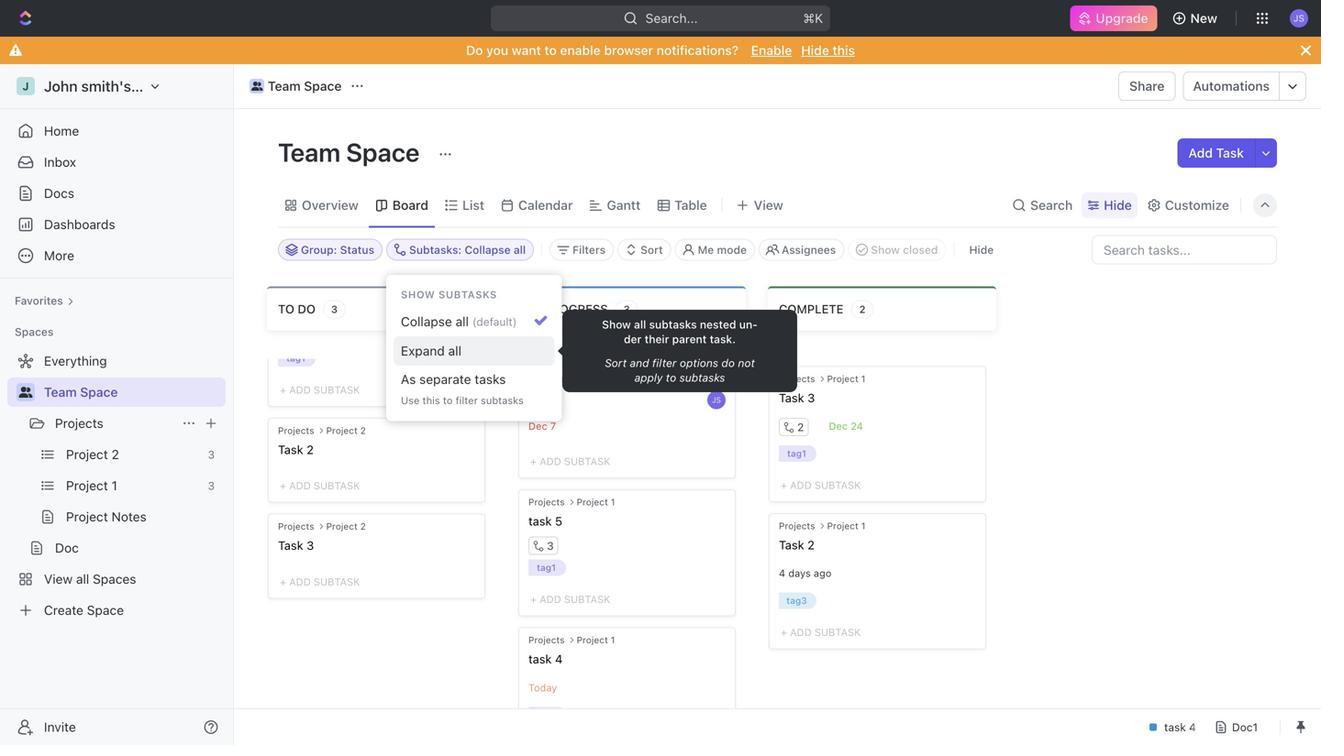 Task type: describe. For each thing, give the bounding box(es) containing it.
assignees button
[[759, 239, 844, 261]]

all for show all subtasks nested un der their parent task.
[[634, 318, 646, 331]]

subtasks inside sort and filter options do not apply to subtasks
[[679, 372, 725, 384]]

task.
[[710, 333, 736, 346]]

projects inside tree
[[55, 416, 103, 431]]

show all subtasks nested un der their parent task.
[[602, 318, 758, 346]]

to do
[[278, 302, 316, 316]]

home
[[44, 123, 79, 139]]

customize
[[1165, 198, 1229, 213]]

automations
[[1193, 78, 1270, 94]]

table link
[[671, 193, 707, 218]]

space inside tree
[[80, 385, 118, 400]]

der
[[624, 318, 758, 346]]

list
[[462, 198, 484, 213]]

task for task 4
[[528, 653, 552, 667]]

browser
[[604, 43, 653, 58]]

1 vertical spatial team
[[278, 137, 341, 167]]

sort and filter options do not apply to subtasks
[[605, 357, 755, 384]]

task for task 5
[[528, 515, 552, 529]]

want
[[512, 43, 541, 58]]

to inside sort and filter options do not apply to subtasks
[[666, 372, 676, 384]]

docs
[[44, 186, 74, 201]]

favorites
[[15, 295, 63, 307]]

4
[[555, 653, 563, 667]]

tree inside sidebar navigation
[[7, 347, 226, 626]]

subtasks: collapse all
[[409, 244, 526, 256]]

subtasks up collapse all (default)
[[439, 289, 497, 301]]

dashboards
[[44, 217, 115, 232]]

customize button
[[1141, 193, 1235, 218]]

task 3 for project 2
[[278, 539, 314, 553]]

sidebar navigation
[[0, 64, 234, 746]]

to inside as separate tasks use this to filter subtasks
[[443, 395, 453, 407]]

team inside tree
[[44, 385, 77, 400]]

‎task
[[779, 539, 804, 552]]

Search tasks... text field
[[1093, 236, 1276, 264]]

expand all button
[[394, 337, 554, 366]]

filter inside as separate tasks use this to filter subtasks
[[456, 395, 478, 407]]

complete
[[779, 302, 844, 316]]

all for collapse all (default)
[[456, 314, 469, 329]]

progress
[[544, 302, 608, 316]]

calendar
[[518, 198, 573, 213]]

as separate tasks use this to filter subtasks
[[401, 372, 524, 407]]

new
[[1191, 11, 1217, 26]]

spaces
[[15, 326, 54, 339]]

tasks
[[475, 372, 506, 387]]

task 3 for project 1
[[779, 391, 815, 405]]

0 horizontal spatial team space link
[[44, 378, 222, 407]]

do you want to enable browser notifications? enable hide this
[[466, 43, 855, 58]]

automations button
[[1184, 72, 1279, 100]]

project 1 for ‎task 2
[[827, 521, 866, 532]]

gantt link
[[603, 193, 641, 218]]

hide button
[[1082, 193, 1137, 218]]

1 vertical spatial team space
[[278, 137, 425, 167]]

home link
[[7, 117, 226, 146]]

share
[[1130, 78, 1165, 94]]

expand
[[401, 344, 445, 359]]

task 5
[[528, 515, 562, 529]]

filter inside sort and filter options do not apply to subtasks
[[652, 357, 677, 370]]

gantt
[[607, 198, 641, 213]]

subtasks:
[[409, 244, 462, 256]]

apply
[[634, 372, 663, 384]]

dashboards link
[[7, 210, 226, 239]]

invite
[[44, 720, 76, 735]]

enable
[[560, 43, 601, 58]]

sort
[[605, 357, 627, 370]]

search
[[1030, 198, 1073, 213]]

upgrade
[[1096, 11, 1148, 26]]

not
[[738, 357, 755, 370]]

search...
[[645, 11, 698, 26]]

nested
[[700, 318, 736, 331]]

docs link
[[7, 179, 226, 208]]

0 horizontal spatial do
[[298, 302, 316, 316]]

assignees
[[782, 244, 836, 256]]

(default)
[[472, 316, 517, 328]]

project 1 for task 3
[[827, 374, 866, 384]]

task 4
[[528, 653, 563, 667]]



Task type: vqa. For each thing, say whether or not it's contained in the screenshot.
displayed
no



Task type: locate. For each thing, give the bounding box(es) containing it.
filter down separate
[[456, 395, 478, 407]]

0 vertical spatial collapse
[[465, 244, 511, 256]]

collapse
[[465, 244, 511, 256], [401, 314, 452, 329]]

table
[[675, 198, 707, 213]]

space up 'board' link
[[346, 137, 420, 167]]

collapse down list
[[465, 244, 511, 256]]

1 project 2 from the top
[[326, 426, 366, 436]]

1 for task 4
[[611, 636, 615, 646]]

inbox link
[[7, 148, 226, 177]]

project 1
[[827, 374, 866, 384], [577, 497, 615, 508], [827, 521, 866, 532], [577, 636, 615, 646]]

0 vertical spatial team
[[268, 78, 301, 94]]

projects
[[528, 374, 565, 384], [779, 374, 815, 384], [55, 416, 103, 431], [278, 426, 314, 436], [528, 497, 565, 508], [779, 521, 815, 532], [278, 522, 314, 532], [528, 636, 565, 646]]

this inside as separate tasks use this to filter subtasks
[[422, 395, 440, 407]]

2 horizontal spatial space
[[346, 137, 420, 167]]

0 vertical spatial task 3
[[779, 391, 815, 405]]

notifications?
[[657, 43, 739, 58]]

hide
[[801, 43, 829, 58], [1104, 198, 1132, 213], [969, 244, 994, 256]]

enable
[[751, 43, 792, 58]]

favorites button
[[7, 290, 81, 312]]

show up sort
[[602, 318, 631, 331]]

0 vertical spatial show
[[401, 289, 435, 301]]

2 vertical spatial team space
[[44, 385, 118, 400]]

show inside show all subtasks nested un der their parent task.
[[602, 318, 631, 331]]

task left 4
[[528, 653, 552, 667]]

1 vertical spatial task 3
[[278, 539, 314, 553]]

1 for task 5
[[611, 497, 615, 508]]

subtask
[[314, 385, 360, 396], [564, 456, 611, 468], [815, 480, 861, 492], [314, 480, 360, 492], [314, 576, 360, 588], [564, 594, 611, 606], [815, 627, 861, 639]]

show subtasks
[[401, 289, 497, 301]]

options
[[680, 357, 718, 370]]

2 vertical spatial hide
[[969, 244, 994, 256]]

hide inside button
[[969, 244, 994, 256]]

2 vertical spatial space
[[80, 385, 118, 400]]

add
[[1189, 145, 1213, 161], [289, 385, 311, 396], [540, 456, 561, 468], [790, 480, 812, 492], [289, 480, 311, 492], [289, 576, 311, 588], [540, 594, 561, 606], [790, 627, 812, 639]]

team space link
[[245, 75, 346, 97], [44, 378, 222, 407]]

⌘k
[[803, 11, 823, 26]]

1 horizontal spatial team space link
[[245, 75, 346, 97]]

search button
[[1007, 193, 1078, 218]]

subtasks inside as separate tasks use this to filter subtasks
[[481, 395, 524, 407]]

subtasks inside show all subtasks nested un der their parent task.
[[649, 318, 697, 331]]

task left the 5
[[528, 515, 552, 529]]

un
[[739, 318, 758, 331]]

all up their
[[634, 318, 646, 331]]

0 vertical spatial space
[[304, 78, 342, 94]]

show down the subtasks:
[[401, 289, 435, 301]]

0 vertical spatial hide
[[801, 43, 829, 58]]

1 task from the top
[[528, 515, 552, 529]]

filter up apply
[[652, 357, 677, 370]]

task 3
[[779, 391, 815, 405], [278, 539, 314, 553]]

0 vertical spatial task
[[528, 515, 552, 529]]

1 horizontal spatial space
[[304, 78, 342, 94]]

project 2 for task 2
[[326, 426, 366, 436]]

do
[[466, 43, 483, 58]]

team right user group icon
[[44, 385, 77, 400]]

this right the use
[[422, 395, 440, 407]]

project 2 for task 3
[[326, 522, 366, 532]]

0 vertical spatial do
[[298, 302, 316, 316]]

project 1 for task 4
[[577, 636, 615, 646]]

0 vertical spatial team space link
[[245, 75, 346, 97]]

all down collapse all (default)
[[448, 344, 461, 359]]

1 vertical spatial team space link
[[44, 378, 222, 407]]

and
[[630, 357, 649, 370]]

show for show all subtasks nested un der their parent task.
[[602, 318, 631, 331]]

overview link
[[298, 193, 359, 218]]

do
[[298, 302, 316, 316], [722, 357, 735, 370]]

add task button
[[1178, 139, 1255, 168]]

this
[[833, 43, 855, 58], [422, 395, 440, 407]]

task 1
[[528, 391, 563, 405]]

3
[[331, 304, 338, 316], [624, 304, 630, 316], [808, 391, 815, 405], [307, 539, 314, 553], [547, 540, 554, 553]]

add inside button
[[1189, 145, 1213, 161]]

space
[[304, 78, 342, 94], [346, 137, 420, 167], [80, 385, 118, 400]]

project 2
[[326, 426, 366, 436], [326, 522, 366, 532]]

you
[[486, 43, 508, 58]]

1 vertical spatial hide
[[1104, 198, 1132, 213]]

task 2
[[278, 443, 314, 457]]

to
[[544, 43, 557, 58], [278, 302, 294, 316], [666, 372, 676, 384], [443, 395, 453, 407]]

team space right user group image
[[268, 78, 342, 94]]

tree
[[7, 347, 226, 626]]

1 for ‎task 2
[[861, 521, 866, 532]]

0 vertical spatial project 2
[[326, 426, 366, 436]]

1 vertical spatial space
[[346, 137, 420, 167]]

team space
[[268, 78, 342, 94], [278, 137, 425, 167], [44, 385, 118, 400]]

1 vertical spatial project 2
[[326, 522, 366, 532]]

0 vertical spatial this
[[833, 43, 855, 58]]

subtasks up their
[[649, 318, 697, 331]]

in progress
[[528, 302, 608, 316]]

subtasks down tasks
[[481, 395, 524, 407]]

0 horizontal spatial space
[[80, 385, 118, 400]]

all inside button
[[448, 344, 461, 359]]

tree containing team space
[[7, 347, 226, 626]]

task inside button
[[1216, 145, 1244, 161]]

1 horizontal spatial this
[[833, 43, 855, 58]]

1 horizontal spatial hide
[[969, 244, 994, 256]]

1 vertical spatial collapse
[[401, 314, 452, 329]]

project
[[827, 374, 859, 384], [326, 426, 358, 436], [577, 497, 608, 508], [827, 521, 859, 532], [326, 522, 358, 532], [577, 636, 608, 646]]

team space up projects link
[[44, 385, 118, 400]]

all for expand all
[[448, 344, 461, 359]]

1 vertical spatial do
[[722, 357, 735, 370]]

0 horizontal spatial task 3
[[278, 539, 314, 553]]

parent
[[672, 333, 707, 346]]

0 horizontal spatial hide
[[801, 43, 829, 58]]

subtasks down options
[[679, 372, 725, 384]]

1 horizontal spatial collapse
[[465, 244, 511, 256]]

new button
[[1165, 4, 1228, 33]]

1 vertical spatial this
[[422, 395, 440, 407]]

projects link
[[55, 409, 174, 439]]

‎task 2
[[779, 539, 815, 552]]

team space up overview
[[278, 137, 425, 167]]

0 horizontal spatial this
[[422, 395, 440, 407]]

1 vertical spatial filter
[[456, 395, 478, 407]]

team space inside tree
[[44, 385, 118, 400]]

collapse up expand
[[401, 314, 452, 329]]

use
[[401, 395, 420, 407]]

calendar link
[[515, 193, 573, 218]]

do inside sort and filter options do not apply to subtasks
[[722, 357, 735, 370]]

inbox
[[44, 155, 76, 170]]

hide inside dropdown button
[[1104, 198, 1132, 213]]

all inside show all subtasks nested un der their parent task.
[[634, 318, 646, 331]]

2 horizontal spatial hide
[[1104, 198, 1132, 213]]

0 horizontal spatial show
[[401, 289, 435, 301]]

1 vertical spatial show
[[602, 318, 631, 331]]

user group image
[[19, 387, 33, 398]]

1
[[861, 374, 866, 384], [557, 391, 563, 405], [611, 497, 615, 508], [861, 521, 866, 532], [611, 636, 615, 646]]

1 horizontal spatial task 3
[[779, 391, 815, 405]]

0 vertical spatial team space
[[268, 78, 342, 94]]

separate
[[419, 372, 471, 387]]

hide button
[[962, 239, 1001, 261]]

1 for task 3
[[861, 374, 866, 384]]

user group image
[[251, 82, 263, 91]]

1 horizontal spatial filter
[[652, 357, 677, 370]]

0 horizontal spatial collapse
[[401, 314, 452, 329]]

their
[[645, 333, 669, 346]]

project 1 for task 5
[[577, 497, 615, 508]]

filter
[[652, 357, 677, 370], [456, 395, 478, 407]]

all down the show subtasks
[[456, 314, 469, 329]]

add task
[[1189, 145, 1244, 161]]

1 horizontal spatial do
[[722, 357, 735, 370]]

2
[[859, 304, 866, 316], [797, 421, 804, 434], [360, 426, 366, 436], [307, 443, 314, 457], [360, 522, 366, 532], [808, 539, 815, 552]]

board
[[393, 198, 428, 213]]

5
[[555, 515, 562, 529]]

+
[[280, 385, 286, 396], [530, 456, 537, 468], [781, 480, 787, 492], [280, 480, 286, 492], [280, 576, 286, 588], [530, 594, 537, 606], [781, 627, 787, 639]]

collapse all (default)
[[401, 314, 517, 329]]

board link
[[389, 193, 428, 218]]

show
[[401, 289, 435, 301], [602, 318, 631, 331]]

1 vertical spatial task
[[528, 653, 552, 667]]

overview
[[302, 198, 359, 213]]

2 vertical spatial team
[[44, 385, 77, 400]]

expand all
[[401, 344, 461, 359]]

2 project 2 from the top
[[326, 522, 366, 532]]

task
[[1216, 145, 1244, 161], [528, 391, 554, 405], [779, 391, 804, 405], [278, 443, 303, 457], [278, 539, 303, 553]]

as
[[401, 372, 416, 387]]

space up projects link
[[80, 385, 118, 400]]

share button
[[1118, 72, 1176, 101]]

space right user group image
[[304, 78, 342, 94]]

0 vertical spatial filter
[[652, 357, 677, 370]]

all down calendar link
[[514, 244, 526, 256]]

upgrade link
[[1070, 6, 1157, 31]]

all
[[514, 244, 526, 256], [456, 314, 469, 329], [634, 318, 646, 331], [448, 344, 461, 359]]

1 horizontal spatial show
[[602, 318, 631, 331]]

show for show subtasks
[[401, 289, 435, 301]]

2 task from the top
[[528, 653, 552, 667]]

task
[[528, 515, 552, 529], [528, 653, 552, 667]]

team right user group image
[[268, 78, 301, 94]]

0 horizontal spatial filter
[[456, 395, 478, 407]]

this right the 'enable'
[[833, 43, 855, 58]]

+ add subtask
[[280, 385, 360, 396], [530, 456, 611, 468], [781, 480, 861, 492], [280, 480, 360, 492], [280, 576, 360, 588], [530, 594, 611, 606], [781, 627, 861, 639]]

in
[[528, 302, 541, 316]]

list link
[[459, 193, 484, 218]]

team up overview link
[[278, 137, 341, 167]]



